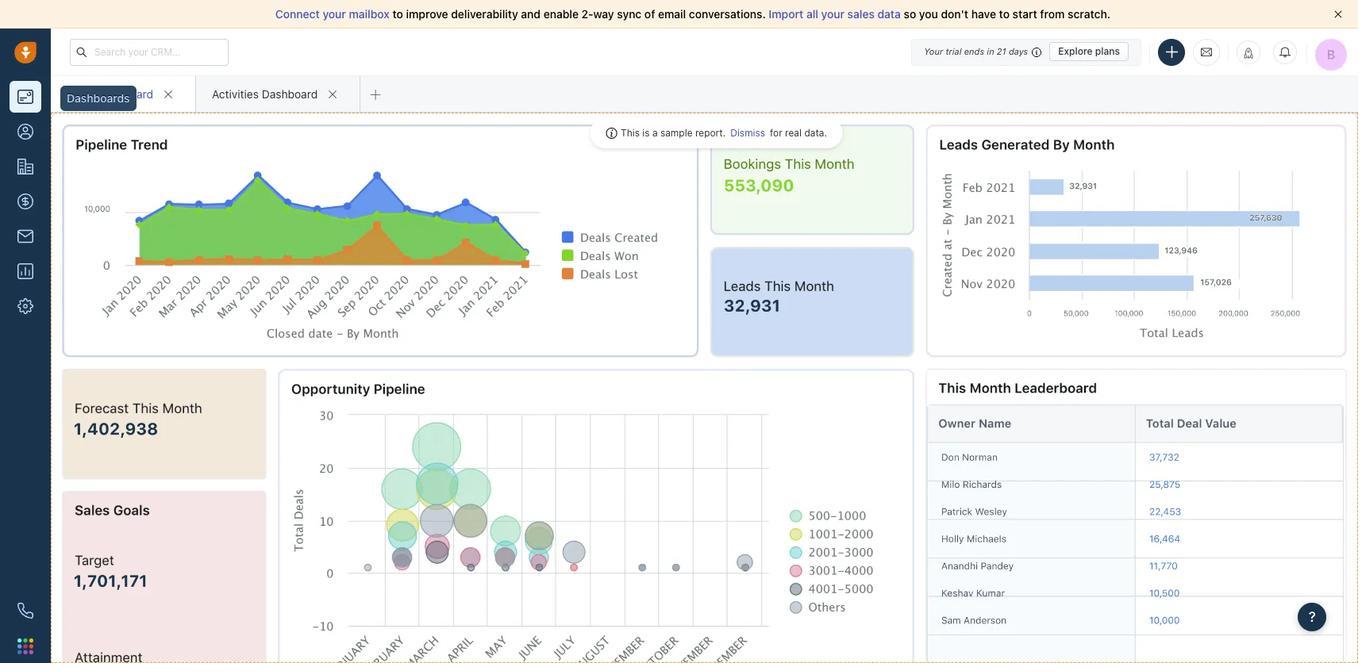 Task type: locate. For each thing, give the bounding box(es) containing it.
to left start
[[999, 7, 1010, 21]]

you
[[919, 7, 938, 21]]

dashboard
[[97, 87, 153, 100], [262, 87, 318, 100]]

this
[[621, 127, 640, 139]]

your left mailbox
[[323, 7, 346, 21]]

21
[[997, 46, 1006, 56]]

in
[[987, 46, 995, 56]]

activities
[[212, 87, 259, 100]]

all
[[807, 7, 818, 21]]

to right mailbox
[[393, 7, 403, 21]]

dashboard right activities
[[262, 87, 318, 100]]

2 dashboard from the left
[[262, 87, 318, 100]]

0 horizontal spatial dashboard
[[97, 87, 153, 100]]

report.
[[695, 127, 726, 139]]

Search your CRM... text field
[[70, 39, 229, 65]]

sales
[[67, 87, 94, 100]]

0 horizontal spatial your
[[323, 7, 346, 21]]

trial
[[946, 46, 962, 56]]

1 horizontal spatial dashboard
[[262, 87, 318, 100]]

is
[[643, 127, 650, 139]]

a
[[653, 127, 658, 139]]

improve
[[406, 7, 448, 21]]

your
[[323, 7, 346, 21], [821, 7, 845, 21]]

1 horizontal spatial your
[[821, 7, 845, 21]]

1 dashboard from the left
[[97, 87, 153, 100]]

your trial ends in 21 days
[[924, 46, 1028, 56]]

0 horizontal spatial to
[[393, 7, 403, 21]]

data.
[[805, 127, 827, 139]]

your right all
[[821, 7, 845, 21]]

explore plans link
[[1050, 42, 1129, 61]]

import
[[769, 7, 804, 21]]

mailbox
[[349, 7, 390, 21]]

1 horizontal spatial to
[[999, 7, 1010, 21]]

dismiss
[[731, 127, 765, 139]]

activities dashboard
[[212, 87, 318, 100]]

to
[[393, 7, 403, 21], [999, 7, 1010, 21]]

dashboard right sales
[[97, 87, 153, 100]]

1 to from the left
[[393, 7, 403, 21]]

explore plans
[[1058, 45, 1120, 57]]

don't
[[941, 7, 969, 21]]

data
[[878, 7, 901, 21]]

have
[[972, 7, 996, 21]]

freshworks switcher image
[[17, 639, 33, 655]]

scratch.
[[1068, 7, 1111, 21]]

import all your sales data link
[[769, 7, 904, 21]]



Task type: vqa. For each thing, say whether or not it's contained in the screenshot.
the "additional settings" to the bottom
no



Task type: describe. For each thing, give the bounding box(es) containing it.
email image
[[1201, 45, 1212, 59]]

start
[[1013, 7, 1037, 21]]

1 your from the left
[[323, 7, 346, 21]]

of
[[645, 7, 655, 21]]

way
[[593, 7, 614, 21]]

2-
[[582, 7, 593, 21]]

from
[[1040, 7, 1065, 21]]

connect your mailbox to improve deliverability and enable 2-way sync of email conversations. import all your sales data so you don't have to start from scratch.
[[275, 7, 1111, 21]]

phone element
[[10, 595, 41, 627]]

and
[[521, 7, 541, 21]]

this is a sample report. dismiss for real data.
[[621, 127, 827, 139]]

sales dashboard
[[67, 87, 153, 100]]

days
[[1009, 46, 1028, 56]]

deliverability
[[451, 7, 518, 21]]

email
[[658, 7, 686, 21]]

2 your from the left
[[821, 7, 845, 21]]

dismiss button
[[726, 125, 770, 141]]

dashboard for activities dashboard
[[262, 87, 318, 100]]

phone image
[[17, 603, 33, 619]]

real
[[785, 127, 802, 139]]

connect your mailbox link
[[275, 7, 393, 21]]

conversations.
[[689, 7, 766, 21]]

so
[[904, 7, 916, 21]]

your
[[924, 46, 943, 56]]

2 to from the left
[[999, 7, 1010, 21]]

plans
[[1095, 45, 1120, 57]]

sample
[[660, 127, 693, 139]]

dashboard for sales dashboard
[[97, 87, 153, 100]]

for
[[770, 127, 783, 139]]

sync
[[617, 7, 642, 21]]

ends
[[964, 46, 985, 56]]

explore
[[1058, 45, 1093, 57]]

connect
[[275, 7, 320, 21]]

enable
[[544, 7, 579, 21]]

close image
[[1335, 10, 1343, 18]]

sales
[[848, 7, 875, 21]]



